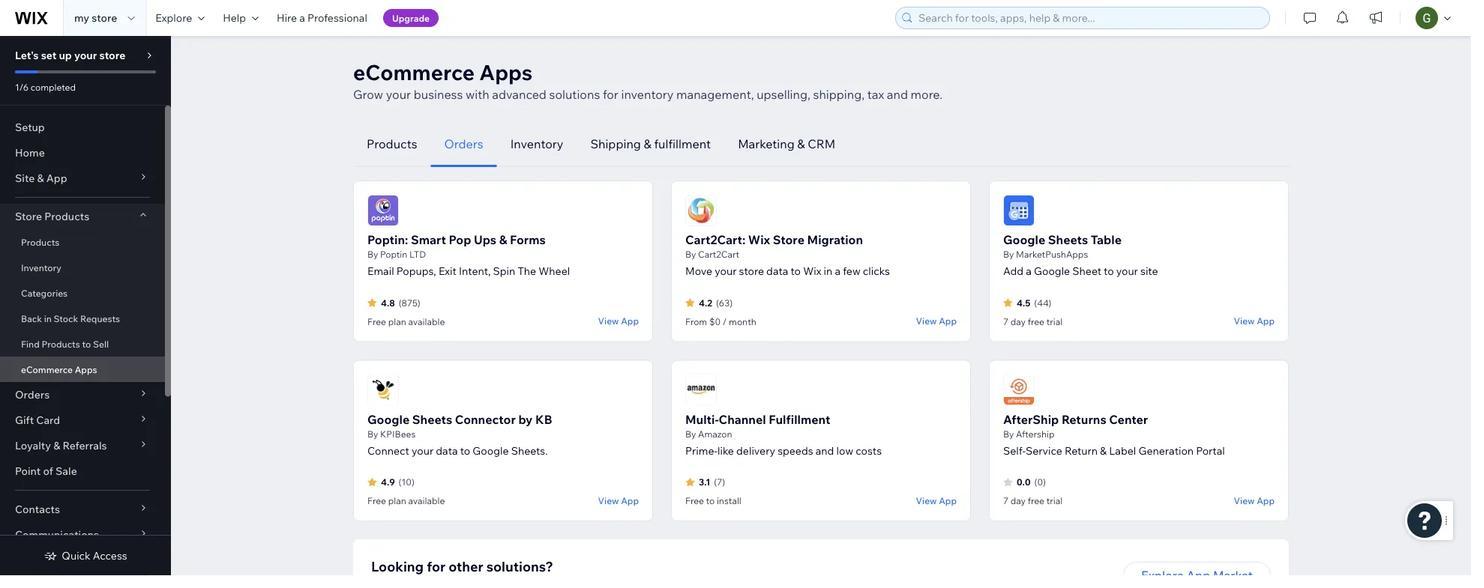 Task type: describe. For each thing, give the bounding box(es) containing it.
shipping & fulfillment button
[[577, 121, 724, 167]]

advanced
[[492, 87, 547, 102]]

site
[[15, 172, 35, 185]]

the
[[518, 265, 536, 278]]

requests
[[80, 313, 120, 324]]

aftership
[[1003, 412, 1059, 427]]

& inside poptin: smart pop ups & forms by poptin ltd email popups, exit intent, spin the wheel
[[499, 232, 507, 247]]

set
[[41, 49, 57, 62]]

& for fulfillment
[[644, 136, 651, 151]]

plan for google
[[388, 496, 406, 507]]

hire a professional
[[277, 11, 367, 24]]

7 day free trial for aftership
[[1003, 496, 1063, 507]]

add
[[1003, 265, 1024, 278]]

marketing & crm button
[[724, 121, 849, 167]]

loyalty
[[15, 439, 51, 452]]

inventory button
[[497, 121, 577, 167]]

from $0 / month
[[685, 316, 756, 327]]

quick access
[[62, 550, 127, 563]]

(0)
[[1034, 477, 1046, 488]]

generation
[[1138, 444, 1194, 457]]

self-
[[1003, 444, 1026, 457]]

email
[[367, 265, 394, 278]]

wheel
[[539, 265, 570, 278]]

multi-
[[685, 412, 719, 427]]

free to install
[[685, 496, 741, 507]]

hire
[[277, 11, 297, 24]]

data for wix
[[766, 265, 788, 278]]

inventory for inventory 'button'
[[510, 136, 563, 151]]

inventory link
[[0, 255, 165, 280]]

app for google sheets table
[[1257, 316, 1275, 327]]

store inside cart2cart: wix store migration by cart2cart move your store data to wix in a few clicks
[[773, 232, 804, 247]]

google sheets connector by kb by kpibees connect your data to google sheets.
[[367, 412, 552, 457]]

a inside google sheets table by marketpushapps add a google sheet to your site
[[1026, 265, 1032, 278]]

sheet
[[1072, 265, 1101, 278]]

free for google
[[1028, 316, 1044, 327]]

google sheets table by marketpushapps add a google sheet to your site
[[1003, 232, 1158, 278]]

looking for other solutions?
[[371, 558, 553, 575]]

inventory for inventory link
[[21, 262, 61, 273]]

by inside cart2cart: wix store migration by cart2cart move your store data to wix in a few clicks
[[685, 249, 696, 260]]

4.2 (63)
[[699, 297, 733, 309]]

help button
[[214, 0, 268, 36]]

day for google
[[1010, 316, 1026, 327]]

0 horizontal spatial a
[[299, 11, 305, 24]]

setup link
[[0, 115, 165, 140]]

google sheets connector by kb icon image
[[367, 375, 399, 406]]

google sheets table icon image
[[1003, 195, 1035, 226]]

view app for aftership returns center
[[1234, 495, 1275, 506]]

intent,
[[459, 265, 491, 278]]

aftership returns center icon image
[[1003, 375, 1035, 406]]

return
[[1065, 444, 1098, 457]]

crm
[[808, 136, 836, 151]]

0 vertical spatial store
[[92, 11, 117, 24]]

free plan available for google
[[367, 496, 445, 507]]

inventory
[[621, 87, 674, 102]]

view app for multi-channel fulfillment
[[916, 495, 957, 506]]

label
[[1109, 444, 1136, 457]]

products down store products
[[21, 237, 60, 248]]

my store
[[74, 11, 117, 24]]

app for cart2cart: wix store migration
[[939, 316, 957, 327]]

app for google sheets connector by kb
[[621, 495, 639, 506]]

to inside sidebar element
[[82, 339, 91, 350]]

cart2cart: wix store migration icon image
[[685, 195, 717, 226]]

0 vertical spatial wix
[[748, 232, 770, 247]]

google down google sheets table icon
[[1003, 232, 1045, 247]]

sidebar element
[[0, 36, 171, 577]]

of
[[43, 465, 53, 478]]

from
[[685, 316, 707, 327]]

speeds
[[778, 444, 813, 457]]

shipping & fulfillment
[[590, 136, 711, 151]]

poptin
[[380, 249, 407, 260]]

products inside button
[[367, 136, 417, 151]]

to inside cart2cart: wix store migration by cart2cart move your store data to wix in a few clicks
[[791, 265, 801, 278]]

smart
[[411, 232, 446, 247]]

plan for poptin:
[[388, 316, 406, 327]]

business
[[414, 87, 463, 102]]

shipping,
[[813, 87, 865, 102]]

popups,
[[396, 265, 436, 278]]

& for referrals
[[53, 439, 60, 452]]

card
[[36, 414, 60, 427]]

with
[[466, 87, 489, 102]]

products up ecommerce apps
[[42, 339, 80, 350]]

find
[[21, 339, 40, 350]]

cart2cart:
[[685, 232, 745, 247]]

store products
[[15, 210, 89, 223]]

& inside aftership returns center by aftership self-service return & label generation portal
[[1100, 444, 1107, 457]]

back
[[21, 313, 42, 324]]

by inside google sheets table by marketpushapps add a google sheet to your site
[[1003, 249, 1014, 260]]

home
[[15, 146, 45, 159]]

products link
[[0, 229, 165, 255]]

google down connector
[[473, 444, 509, 457]]

view app for cart2cart: wix store migration
[[916, 316, 957, 327]]

by
[[518, 412, 533, 427]]

orders for orders button
[[444, 136, 483, 151]]

available for sheets
[[408, 496, 445, 507]]

upselling,
[[757, 87, 810, 102]]

point of sale
[[15, 465, 77, 478]]

view app button for cart2cart: wix store migration
[[916, 315, 957, 328]]

4.8
[[381, 297, 395, 309]]

4.9
[[381, 477, 395, 488]]

aftership returns center by aftership self-service return & label generation portal
[[1003, 412, 1225, 457]]

back in stock requests
[[21, 313, 120, 324]]

(875)
[[399, 297, 420, 309]]

help
[[223, 11, 246, 24]]

free for aftership
[[1028, 496, 1044, 507]]

apps for ecommerce apps grow your business with advanced solutions for inventory management, upselling, shipping, tax and more.
[[479, 59, 532, 85]]

free for multi-
[[685, 496, 704, 507]]

4.8 (875)
[[381, 297, 420, 309]]

my
[[74, 11, 89, 24]]

$0
[[709, 316, 721, 327]]

by inside google sheets connector by kb by kpibees connect your data to google sheets.
[[367, 428, 378, 440]]

in inside sidebar element
[[44, 313, 52, 324]]

view for aftership returns center
[[1234, 495, 1255, 506]]

ups
[[474, 232, 496, 247]]

trial for returns
[[1046, 496, 1063, 507]]

contacts button
[[0, 497, 165, 523]]

4.5
[[1017, 297, 1030, 309]]

store inside dropdown button
[[15, 210, 42, 223]]

tax
[[867, 87, 884, 102]]

shipping
[[590, 136, 641, 151]]

delivery
[[736, 444, 775, 457]]

your inside google sheets table by marketpushapps add a google sheet to your site
[[1116, 265, 1138, 278]]

view for poptin: smart pop ups & forms
[[598, 316, 619, 327]]

google up kpibees
[[367, 412, 410, 427]]

a inside cart2cart: wix store migration by cart2cart move your store data to wix in a few clicks
[[835, 265, 841, 278]]

connector
[[455, 412, 516, 427]]

view app for poptin: smart pop ups & forms
[[598, 316, 639, 327]]

point of sale link
[[0, 459, 165, 484]]

clicks
[[863, 265, 890, 278]]

view app for google sheets connector by kb
[[598, 495, 639, 506]]

ecommerce for ecommerce apps grow your business with advanced solutions for inventory management, upselling, shipping, tax and more.
[[353, 59, 475, 85]]

marketing
[[738, 136, 795, 151]]



Task type: vqa. For each thing, say whether or not it's contained in the screenshot.
(63)
yes



Task type: locate. For each thing, give the bounding box(es) containing it.
0 horizontal spatial data
[[436, 444, 458, 457]]

stock
[[54, 313, 78, 324]]

products inside dropdown button
[[44, 210, 89, 223]]

in left few
[[824, 265, 832, 278]]

to inside google sheets connector by kb by kpibees connect your data to google sheets.
[[460, 444, 470, 457]]

1 7 day free trial from the top
[[1003, 316, 1063, 327]]

2 day from the top
[[1010, 496, 1026, 507]]

a left few
[[835, 265, 841, 278]]

and inside ecommerce apps grow your business with advanced solutions for inventory management, upselling, shipping, tax and more.
[[887, 87, 908, 102]]

app for aftership returns center
[[1257, 495, 1275, 506]]

7 down add
[[1003, 316, 1008, 327]]

your right 'up'
[[74, 49, 97, 62]]

1 plan from the top
[[388, 316, 406, 327]]

1 vertical spatial in
[[44, 313, 52, 324]]

0 vertical spatial available
[[408, 316, 445, 327]]

view app button for poptin: smart pop ups & forms
[[598, 315, 639, 328]]

& left label
[[1100, 444, 1107, 457]]

multi-channel fulfillment by amazon prime-like delivery speeds and low costs
[[685, 412, 882, 457]]

sheets
[[1048, 232, 1088, 247], [412, 412, 452, 427]]

0 vertical spatial and
[[887, 87, 908, 102]]

1 horizontal spatial in
[[824, 265, 832, 278]]

free down (0)
[[1028, 496, 1044, 507]]

2 7 day free trial from the top
[[1003, 496, 1063, 507]]

view for google sheets connector by kb
[[598, 495, 619, 506]]

1 vertical spatial data
[[436, 444, 458, 457]]

1 vertical spatial for
[[427, 558, 446, 575]]

1 horizontal spatial orders
[[444, 136, 483, 151]]

sheets up kpibees
[[412, 412, 452, 427]]

your right grow at the left of the page
[[386, 87, 411, 102]]

your left 'site'
[[1116, 265, 1138, 278]]

center
[[1109, 412, 1148, 427]]

1 horizontal spatial store
[[773, 232, 804, 247]]

2 free from the top
[[1028, 496, 1044, 507]]

& inside dropdown button
[[37, 172, 44, 185]]

sheets inside google sheets table by marketpushapps add a google sheet to your site
[[1048, 232, 1088, 247]]

by down multi-
[[685, 428, 696, 440]]

inventory inside inventory 'button'
[[510, 136, 563, 151]]

(44)
[[1034, 297, 1052, 309]]

for left other on the left of page
[[427, 558, 446, 575]]

2 7 from the top
[[1003, 496, 1008, 507]]

communications button
[[0, 523, 165, 548]]

by inside poptin: smart pop ups & forms by poptin ltd email popups, exit intent, spin the wheel
[[367, 249, 378, 260]]

loyalty & referrals
[[15, 439, 107, 452]]

1 vertical spatial inventory
[[21, 262, 61, 273]]

store left migration
[[773, 232, 804, 247]]

plan down 4.9 (10)
[[388, 496, 406, 507]]

0 vertical spatial apps
[[479, 59, 532, 85]]

0 horizontal spatial ecommerce
[[21, 364, 73, 375]]

loyalty & referrals button
[[0, 433, 165, 459]]

1 vertical spatial 7 day free trial
[[1003, 496, 1063, 507]]

your down kpibees
[[412, 444, 433, 457]]

2 plan from the top
[[388, 496, 406, 507]]

0 horizontal spatial wix
[[748, 232, 770, 247]]

1 vertical spatial apps
[[75, 364, 97, 375]]

by up the move
[[685, 249, 696, 260]]

day
[[1010, 316, 1026, 327], [1010, 496, 1026, 507]]

& for app
[[37, 172, 44, 185]]

categories link
[[0, 280, 165, 306]]

sheets inside google sheets connector by kb by kpibees connect your data to google sheets.
[[412, 412, 452, 427]]

connect
[[367, 444, 409, 457]]

by up self-
[[1003, 428, 1014, 440]]

1 vertical spatial day
[[1010, 496, 1026, 507]]

0 horizontal spatial inventory
[[21, 262, 61, 273]]

exit
[[439, 265, 457, 278]]

store right my
[[92, 11, 117, 24]]

app inside dropdown button
[[46, 172, 67, 185]]

free down 4.8
[[367, 316, 386, 327]]

gift
[[15, 414, 34, 427]]

1 vertical spatial and
[[816, 444, 834, 457]]

day down '0.0'
[[1010, 496, 1026, 507]]

ecommerce for ecommerce apps
[[21, 364, 73, 375]]

wix down migration
[[803, 265, 821, 278]]

amazon
[[698, 428, 732, 440]]

your inside cart2cart: wix store migration by cart2cart move your store data to wix in a few clicks
[[715, 265, 737, 278]]

0 vertical spatial day
[[1010, 316, 1026, 327]]

& inside dropdown button
[[53, 439, 60, 452]]

apps
[[479, 59, 532, 85], [75, 364, 97, 375]]

& right loyalty
[[53, 439, 60, 452]]

3.1
[[699, 477, 710, 488]]

sale
[[56, 465, 77, 478]]

1 horizontal spatial wix
[[803, 265, 821, 278]]

day down 4.5
[[1010, 316, 1026, 327]]

free plan available
[[367, 316, 445, 327], [367, 496, 445, 507]]

contacts
[[15, 503, 60, 516]]

0 horizontal spatial apps
[[75, 364, 97, 375]]

app for multi-channel fulfillment
[[939, 495, 957, 506]]

store down cart2cart
[[739, 265, 764, 278]]

2 trial from the top
[[1046, 496, 1063, 507]]

your inside google sheets connector by kb by kpibees connect your data to google sheets.
[[412, 444, 433, 457]]

available down (10)
[[408, 496, 445, 507]]

0 vertical spatial in
[[824, 265, 832, 278]]

orders inside button
[[444, 136, 483, 151]]

0 vertical spatial store
[[15, 210, 42, 223]]

to right sheet
[[1104, 265, 1114, 278]]

to inside google sheets table by marketpushapps add a google sheet to your site
[[1104, 265, 1114, 278]]

trial down service
[[1046, 496, 1063, 507]]

home link
[[0, 140, 165, 166]]

completed
[[31, 81, 76, 93]]

free down 4.5 (44)
[[1028, 316, 1044, 327]]

orders up gift card
[[15, 388, 50, 402]]

ecommerce down find
[[21, 364, 73, 375]]

store down my store
[[99, 49, 126, 62]]

few
[[843, 265, 860, 278]]

by up add
[[1003, 249, 1014, 260]]

poptin: smart pop ups & forms icon image
[[367, 195, 399, 226]]

7 day free trial down 4.5 (44)
[[1003, 316, 1063, 327]]

store down site
[[15, 210, 42, 223]]

0 vertical spatial for
[[603, 87, 618, 102]]

your inside sidebar element
[[74, 49, 97, 62]]

to left sell
[[82, 339, 91, 350]]

sheets for connector
[[412, 412, 452, 427]]

view app for google sheets table
[[1234, 316, 1275, 327]]

0 vertical spatial data
[[766, 265, 788, 278]]

free down 3.1
[[685, 496, 704, 507]]

view
[[598, 316, 619, 327], [916, 316, 937, 327], [1234, 316, 1255, 327], [598, 495, 619, 506], [916, 495, 937, 506], [1234, 495, 1255, 506]]

and left low
[[816, 444, 834, 457]]

free down 4.9
[[367, 496, 386, 507]]

4.5 (44)
[[1017, 297, 1052, 309]]

0 horizontal spatial for
[[427, 558, 446, 575]]

view for multi-channel fulfillment
[[916, 495, 937, 506]]

solutions
[[549, 87, 600, 102]]

google down marketpushapps
[[1034, 265, 1070, 278]]

1 vertical spatial sheets
[[412, 412, 452, 427]]

quick access button
[[44, 550, 127, 563]]

1 7 from the top
[[1003, 316, 1008, 327]]

1 free plan available from the top
[[367, 316, 445, 327]]

store inside sidebar element
[[99, 49, 126, 62]]

inventory inside inventory link
[[21, 262, 61, 273]]

0 horizontal spatial orders
[[15, 388, 50, 402]]

a right add
[[1026, 265, 1032, 278]]

1 horizontal spatial a
[[835, 265, 841, 278]]

data inside google sheets connector by kb by kpibees connect your data to google sheets.
[[436, 444, 458, 457]]

free plan available for poptin:
[[367, 316, 445, 327]]

0 horizontal spatial and
[[816, 444, 834, 457]]

2 horizontal spatial a
[[1026, 265, 1032, 278]]

0 vertical spatial free
[[1028, 316, 1044, 327]]

apps for ecommerce apps
[[75, 364, 97, 375]]

7 day free trial
[[1003, 316, 1063, 327], [1003, 496, 1063, 507]]

inventory down advanced
[[510, 136, 563, 151]]

0 vertical spatial free plan available
[[367, 316, 445, 327]]

ecommerce apps
[[21, 364, 97, 375]]

quick
[[62, 550, 90, 563]]

1/6
[[15, 81, 29, 93]]

low
[[836, 444, 853, 457]]

find products to sell
[[21, 339, 109, 350]]

4.9 (10)
[[381, 477, 415, 488]]

0 vertical spatial sheets
[[1048, 232, 1088, 247]]

view app button for aftership returns center
[[1234, 494, 1275, 508]]

view for google sheets table
[[1234, 316, 1255, 327]]

free for poptin:
[[367, 316, 386, 327]]

apps inside ecommerce apps grow your business with advanced solutions for inventory management, upselling, shipping, tax and more.
[[479, 59, 532, 85]]

trial down (44)
[[1046, 316, 1063, 327]]

0 vertical spatial 7
[[1003, 316, 1008, 327]]

in right back
[[44, 313, 52, 324]]

tab list containing products
[[353, 121, 1289, 167]]

view for cart2cart: wix store migration
[[916, 316, 937, 327]]

app for poptin: smart pop ups & forms
[[621, 316, 639, 327]]

0 vertical spatial plan
[[388, 316, 406, 327]]

ecommerce inside ecommerce apps grow your business with advanced solutions for inventory management, upselling, shipping, tax and more.
[[353, 59, 475, 85]]

1 horizontal spatial ecommerce
[[353, 59, 475, 85]]

returns
[[1062, 412, 1106, 427]]

1 vertical spatial orders
[[15, 388, 50, 402]]

data inside cart2cart: wix store migration by cart2cart move your store data to wix in a few clicks
[[766, 265, 788, 278]]

available down (875)
[[408, 316, 445, 327]]

available for smart
[[408, 316, 445, 327]]

inventory up 'categories'
[[21, 262, 61, 273]]

to down connector
[[460, 444, 470, 457]]

setup
[[15, 121, 45, 134]]

plan down '4.8 (875)'
[[388, 316, 406, 327]]

orders button
[[431, 121, 497, 167]]

by up connect on the left of the page
[[367, 428, 378, 440]]

7 day free trial down 0.0 (0)
[[1003, 496, 1063, 507]]

free
[[367, 316, 386, 327], [367, 496, 386, 507], [685, 496, 704, 507]]

by inside aftership returns center by aftership self-service return & label generation portal
[[1003, 428, 1014, 440]]

store inside cart2cart: wix store migration by cart2cart move your store data to wix in a few clicks
[[739, 265, 764, 278]]

0 horizontal spatial in
[[44, 313, 52, 324]]

by inside multi-channel fulfillment by amazon prime-like delivery speeds and low costs
[[685, 428, 696, 440]]

0.0
[[1017, 477, 1031, 488]]

1 vertical spatial 7
[[1003, 496, 1008, 507]]

looking
[[371, 558, 424, 575]]

2 free plan available from the top
[[367, 496, 445, 507]]

1 available from the top
[[408, 316, 445, 327]]

move
[[685, 265, 712, 278]]

free
[[1028, 316, 1044, 327], [1028, 496, 1044, 507]]

1 horizontal spatial sheets
[[1048, 232, 1088, 247]]

upgrade
[[392, 12, 430, 24]]

data for sheets
[[436, 444, 458, 457]]

wix right cart2cart:
[[748, 232, 770, 247]]

2 vertical spatial store
[[739, 265, 764, 278]]

1 horizontal spatial and
[[887, 87, 908, 102]]

0 vertical spatial trial
[[1046, 316, 1063, 327]]

orders for orders dropdown button
[[15, 388, 50, 402]]

for inside ecommerce apps grow your business with advanced solutions for inventory management, upselling, shipping, tax and more.
[[603, 87, 618, 102]]

cart2cart
[[698, 249, 739, 260]]

view app button for google sheets table
[[1234, 315, 1275, 328]]

for right solutions
[[603, 87, 618, 102]]

marketing & crm
[[738, 136, 836, 151]]

0 vertical spatial 7 day free trial
[[1003, 316, 1063, 327]]

ecommerce up business
[[353, 59, 475, 85]]

Search for tools, apps, help & more... field
[[914, 7, 1265, 28]]

fulfillment
[[654, 136, 711, 151]]

marketpushapps
[[1016, 249, 1088, 260]]

(7)
[[714, 477, 725, 488]]

products
[[367, 136, 417, 151], [44, 210, 89, 223], [21, 237, 60, 248], [42, 339, 80, 350]]

to left the install
[[706, 496, 715, 507]]

apps down find products to sell link
[[75, 364, 97, 375]]

1 vertical spatial free plan available
[[367, 496, 445, 507]]

back in stock requests link
[[0, 306, 165, 331]]

site & app
[[15, 172, 67, 185]]

find products to sell link
[[0, 331, 165, 357]]

1 horizontal spatial apps
[[479, 59, 532, 85]]

apps up advanced
[[479, 59, 532, 85]]

products up the products link
[[44, 210, 89, 223]]

1 day from the top
[[1010, 316, 1026, 327]]

categories
[[21, 288, 68, 299]]

tab list
[[353, 121, 1289, 167]]

and inside multi-channel fulfillment by amazon prime-like delivery speeds and low costs
[[816, 444, 834, 457]]

orders down with
[[444, 136, 483, 151]]

gift card button
[[0, 408, 165, 433]]

0 vertical spatial inventory
[[510, 136, 563, 151]]

7 for google
[[1003, 316, 1008, 327]]

and right tax on the right top
[[887, 87, 908, 102]]

day for aftership
[[1010, 496, 1026, 507]]

(63)
[[716, 297, 733, 309]]

free plan available down (10)
[[367, 496, 445, 507]]

free plan available down (875)
[[367, 316, 445, 327]]

1 vertical spatial available
[[408, 496, 445, 507]]

0 horizontal spatial sheets
[[412, 412, 452, 427]]

view app
[[598, 316, 639, 327], [916, 316, 957, 327], [1234, 316, 1275, 327], [598, 495, 639, 506], [916, 495, 957, 506], [1234, 495, 1275, 506]]

7 down self-
[[1003, 496, 1008, 507]]

1 horizontal spatial data
[[766, 265, 788, 278]]

by up "email"
[[367, 249, 378, 260]]

table
[[1091, 232, 1122, 247]]

orders inside dropdown button
[[15, 388, 50, 402]]

your
[[74, 49, 97, 62], [386, 87, 411, 102], [715, 265, 737, 278], [1116, 265, 1138, 278], [412, 444, 433, 457]]

gift card
[[15, 414, 60, 427]]

spin
[[493, 265, 515, 278]]

sheets for table
[[1048, 232, 1088, 247]]

1 trial from the top
[[1046, 316, 1063, 327]]

other
[[449, 558, 483, 575]]

0 vertical spatial orders
[[444, 136, 483, 151]]

trial for sheets
[[1046, 316, 1063, 327]]

like
[[717, 444, 734, 457]]

1 vertical spatial store
[[773, 232, 804, 247]]

1 vertical spatial plan
[[388, 496, 406, 507]]

multi-channel fulfillment icon image
[[685, 375, 717, 406]]

your down cart2cart
[[715, 265, 737, 278]]

1 vertical spatial ecommerce
[[21, 364, 73, 375]]

& right ups
[[499, 232, 507, 247]]

& right site
[[37, 172, 44, 185]]

your inside ecommerce apps grow your business with advanced solutions for inventory management, upselling, shipping, tax and more.
[[386, 87, 411, 102]]

apps inside the ecommerce apps link
[[75, 364, 97, 375]]

available
[[408, 316, 445, 327], [408, 496, 445, 507]]

sheets up marketpushapps
[[1048, 232, 1088, 247]]

1 free from the top
[[1028, 316, 1044, 327]]

app
[[46, 172, 67, 185], [621, 316, 639, 327], [939, 316, 957, 327], [1257, 316, 1275, 327], [621, 495, 639, 506], [939, 495, 957, 506], [1257, 495, 1275, 506]]

solutions?
[[486, 558, 553, 575]]

to left few
[[791, 265, 801, 278]]

professional
[[307, 11, 367, 24]]

ecommerce
[[353, 59, 475, 85], [21, 364, 73, 375]]

1 vertical spatial free
[[1028, 496, 1044, 507]]

7 for aftership
[[1003, 496, 1008, 507]]

free for google
[[367, 496, 386, 507]]

& left crm
[[797, 136, 805, 151]]

products down grow at the left of the page
[[367, 136, 417, 151]]

1 vertical spatial wix
[[803, 265, 821, 278]]

1 vertical spatial store
[[99, 49, 126, 62]]

a right hire
[[299, 11, 305, 24]]

google
[[1003, 232, 1045, 247], [1034, 265, 1070, 278], [367, 412, 410, 427], [473, 444, 509, 457]]

7 day free trial for google
[[1003, 316, 1063, 327]]

in inside cart2cart: wix store migration by cart2cart move your store data to wix in a few clicks
[[824, 265, 832, 278]]

0 vertical spatial ecommerce
[[353, 59, 475, 85]]

ecommerce inside sidebar element
[[21, 364, 73, 375]]

& right shipping
[[644, 136, 651, 151]]

1 horizontal spatial inventory
[[510, 136, 563, 151]]

let's set up your store
[[15, 49, 126, 62]]

1 vertical spatial trial
[[1046, 496, 1063, 507]]

& for crm
[[797, 136, 805, 151]]

upgrade button
[[383, 9, 439, 27]]

prime-
[[685, 444, 718, 457]]

sell
[[93, 339, 109, 350]]

view app button for google sheets connector by kb
[[598, 494, 639, 508]]

view app button for multi-channel fulfillment
[[916, 494, 957, 508]]

1 horizontal spatial for
[[603, 87, 618, 102]]

0 horizontal spatial store
[[15, 210, 42, 223]]

grow
[[353, 87, 383, 102]]

2 available from the top
[[408, 496, 445, 507]]



